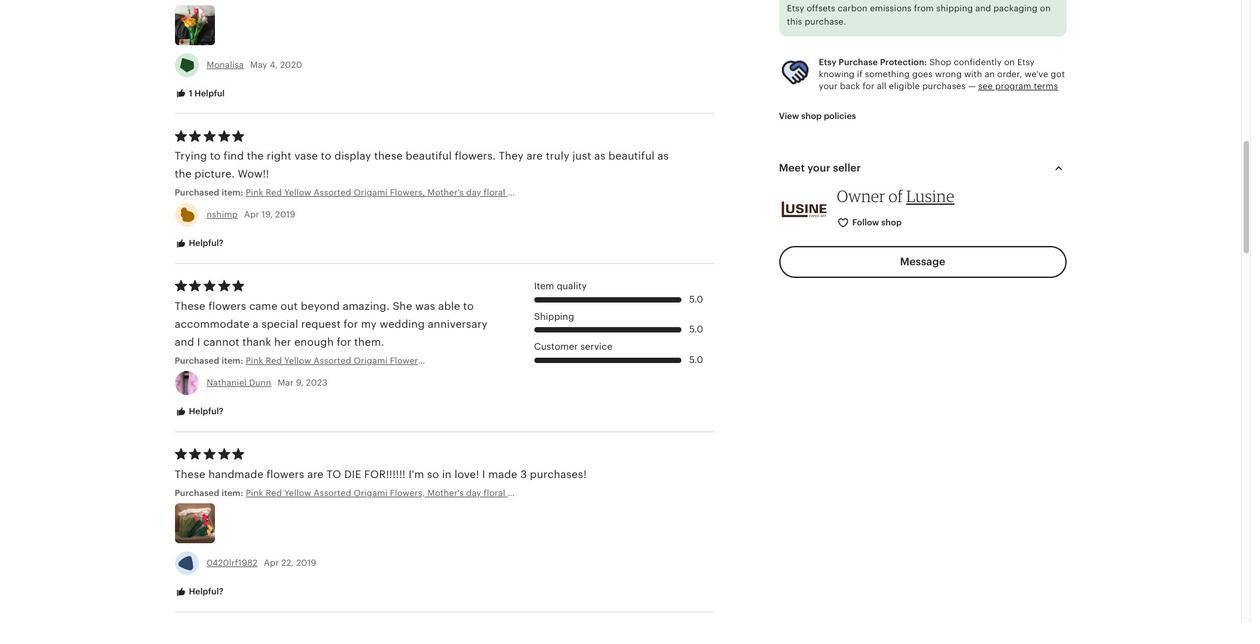 Task type: describe. For each thing, give the bounding box(es) containing it.
cannot
[[203, 337, 239, 348]]

2019 for 0420lrf1982 apr 22, 2019
[[296, 558, 316, 568]]

these for these handmade flowers are to die for!!!!!! i'm so in love! i made 3 purchases!
[[175, 469, 206, 480]]

2 vertical spatial for
[[337, 337, 351, 348]]

right
[[267, 150, 292, 162]]

carbon
[[838, 4, 868, 14]]

purchased for these
[[175, 488, 219, 498]]

shop confidently on etsy knowing if something goes wrong with an order, we've got your back for all eligible purchases —
[[819, 57, 1065, 91]]

message
[[900, 256, 946, 268]]

they
[[499, 150, 524, 162]]

was
[[415, 301, 435, 312]]

9,
[[296, 378, 304, 388]]

knowing
[[819, 69, 855, 79]]

made
[[488, 469, 518, 480]]

enough
[[294, 337, 334, 348]]

assorted for die
[[314, 488, 351, 498]]

packaging
[[994, 4, 1038, 14]]

helpful? for picture.
[[187, 239, 224, 249]]

origami for i'm
[[354, 488, 388, 498]]

paper for trying to find the right vase to display these beautiful flowers. they are truly just as beautiful as the picture. wow!!
[[646, 188, 670, 198]]

spring for these handmade flowers are to die for!!!!!! i'm so in love! i made 3 purchases!
[[615, 488, 643, 498]]

2 item: from the top
[[222, 356, 243, 366]]

her
[[274, 337, 291, 348]]

nathaniel dunn mar 9, 2023
[[207, 378, 328, 388]]

, for truly
[[546, 188, 549, 198]]

flowers, for these
[[390, 188, 425, 198]]

i inside 'these flowers came out beyond amazing. she was able to accommodate a special request for my wedding anniversary and i cannot thank her enough for them.'
[[197, 337, 200, 348]]

to
[[327, 469, 341, 480]]

and inside etsy offsets carbon emissions from shipping and packaging on this purchase.
[[976, 4, 992, 14]]

from
[[914, 4, 934, 14]]

shop for follow
[[882, 218, 902, 228]]

your inside dropdown button
[[808, 163, 831, 174]]

your inside "shop confidently on etsy knowing if something goes wrong with an order, we've got your back for all eligible purchases —"
[[819, 81, 838, 91]]

pink for flowers
[[246, 488, 263, 498]]

may
[[250, 60, 267, 70]]

1 horizontal spatial the
[[247, 150, 264, 162]]

offsets
[[807, 4, 836, 14]]

mother's for in
[[428, 488, 464, 498]]

purchased item: pink red yellow assorted origami flowers, mother's day floral bouquet , easter flowers, spring paper flower bouquet for love!
[[175, 488, 737, 498]]

1 horizontal spatial to
[[321, 150, 332, 162]]

1 horizontal spatial i
[[482, 469, 486, 480]]

accommodate
[[175, 319, 250, 330]]

trying
[[175, 150, 207, 162]]

die
[[344, 469, 361, 480]]

4,
[[270, 60, 278, 70]]

helpful? button for picture.
[[165, 232, 234, 256]]

22,
[[281, 558, 294, 568]]

picture.
[[195, 168, 235, 180]]

5.0 for service
[[689, 355, 703, 365]]

dunn
[[249, 378, 271, 388]]

helpful? for i
[[187, 407, 224, 417]]

goes
[[912, 69, 933, 79]]

apr for 22,
[[264, 558, 279, 568]]

in
[[442, 469, 452, 480]]

1
[[189, 88, 192, 98]]

came
[[249, 301, 278, 312]]

terms
[[1034, 81, 1058, 91]]

flowers, for purchases!
[[579, 488, 613, 498]]

with
[[964, 69, 983, 79]]

got
[[1051, 69, 1065, 79]]

thank
[[242, 337, 271, 348]]

back
[[840, 81, 861, 91]]

19,
[[262, 210, 273, 220]]

, for 3
[[546, 488, 549, 498]]

2020
[[280, 60, 302, 70]]

to inside 'these flowers came out beyond amazing. she was able to accommodate a special request for my wedding anniversary and i cannot thank her enough for them.'
[[463, 301, 474, 312]]

etsy purchase protection:
[[819, 57, 927, 67]]

owner of lusine
[[837, 187, 955, 207]]

display
[[335, 150, 371, 162]]

and inside 'these flowers came out beyond amazing. she was able to accommodate a special request for my wedding anniversary and i cannot thank her enough for them.'
[[175, 337, 194, 348]]

on inside "shop confidently on etsy knowing if something goes wrong with an order, we've got your back for all eligible purchases —"
[[1004, 57, 1015, 67]]

apr for 19,
[[244, 210, 259, 220]]

helpful
[[195, 88, 225, 98]]

follow
[[852, 218, 879, 228]]

shop
[[930, 57, 952, 67]]

nathaniel
[[207, 378, 247, 388]]

etsy offsets carbon emissions from shipping and packaging on this purchase.
[[787, 4, 1051, 27]]

easter for just
[[551, 188, 577, 198]]

etsy for etsy offsets carbon emissions from shipping and packaging on this purchase.
[[787, 4, 805, 14]]

2 5.0 from the top
[[689, 324, 703, 335]]

item: for to
[[222, 188, 243, 198]]

view shop policies
[[779, 111, 856, 121]]

she
[[393, 301, 412, 312]]

flower for trying to find the right vase to display these beautiful flowers. they are truly just as beautiful as the picture. wow!!
[[673, 188, 699, 198]]

purchased for trying
[[175, 188, 219, 198]]

nshimp apr 19, 2019
[[207, 210, 295, 220]]

something
[[865, 69, 910, 79]]

1 helpful
[[187, 88, 225, 98]]

pink red yellow assorted origami flowers, mother's day floral bouquet , easter flowers, spring paper flower bouquet link for i
[[246, 488, 737, 500]]

paper for these handmade flowers are to die for!!!!!! i'm so in love! i made 3 purchases!
[[646, 488, 670, 498]]

2019 for nshimp apr 19, 2019
[[275, 210, 295, 220]]

special
[[262, 319, 298, 330]]

emissions
[[870, 4, 912, 14]]

purchase
[[839, 57, 878, 67]]

0420lrf1982 link
[[207, 558, 258, 568]]

monalisa link
[[207, 60, 244, 70]]

flowers, for just
[[579, 188, 613, 198]]

program
[[995, 81, 1032, 91]]

find
[[224, 150, 244, 162]]

1 beautiful from the left
[[406, 150, 452, 162]]

handmade
[[208, 469, 264, 480]]

for inside "shop confidently on etsy knowing if something goes wrong with an order, we've got your back for all eligible purchases —"
[[863, 81, 875, 91]]

etsy for etsy purchase protection:
[[819, 57, 837, 67]]

item: for handmade
[[222, 488, 243, 498]]

wedding
[[380, 319, 425, 330]]

shipping
[[937, 4, 973, 14]]

request
[[301, 319, 341, 330]]

flowers.
[[455, 150, 496, 162]]

purchased item:
[[175, 356, 246, 366]]

red for find
[[266, 188, 282, 198]]

owner
[[837, 187, 885, 207]]

nathaniel dunn link
[[207, 378, 271, 388]]

pink for find
[[246, 188, 263, 198]]

eligible
[[889, 81, 920, 91]]



Task type: vqa. For each thing, say whether or not it's contained in the screenshot.
Reviews related to Reviews for this item
no



Task type: locate. For each thing, give the bounding box(es) containing it.
etsy inside "shop confidently on etsy knowing if something goes wrong with an order, we've got your back for all eligible purchases —"
[[1018, 57, 1035, 67]]

origami down these handmade flowers are to die for!!!!!! i'm so in love! i made 3 purchases!
[[354, 488, 388, 498]]

0 horizontal spatial apr
[[244, 210, 259, 220]]

0 vertical spatial mother's
[[428, 188, 464, 198]]

pink down 'wow!!'
[[246, 188, 263, 198]]

as
[[594, 150, 606, 162], [658, 150, 669, 162]]

flowers, down i'm
[[390, 488, 425, 498]]

0 vertical spatial pink
[[246, 188, 263, 198]]

1 vertical spatial mother's
[[428, 488, 464, 498]]

beautiful right just
[[609, 150, 655, 162]]

view shop policies button
[[769, 105, 866, 129]]

are inside trying to find the right vase to display these beautiful flowers. they are truly just as beautiful as the picture. wow!!
[[527, 150, 543, 162]]

message button
[[779, 246, 1067, 278]]

pink
[[246, 188, 263, 198], [246, 488, 263, 498]]

pink red yellow assorted origami flowers, mother's day floral bouquet , easter flowers, spring paper flower bouquet link for they
[[246, 187, 737, 199]]

1 vertical spatial spring
[[615, 488, 643, 498]]

etsy up we've
[[1018, 57, 1035, 67]]

purchases
[[923, 81, 966, 91]]

0 vertical spatial flowers,
[[390, 188, 425, 198]]

1 vertical spatial shop
[[882, 218, 902, 228]]

0 vertical spatial these
[[175, 301, 206, 312]]

1 vertical spatial pink
[[246, 488, 263, 498]]

0 vertical spatial flowers,
[[579, 188, 613, 198]]

1 pink red yellow assorted origami flowers, mother's day floral bouquet , easter flowers, spring paper flower bouquet link from the top
[[246, 187, 737, 199]]

helpful? button down nathaniel
[[165, 400, 234, 425]]

2 vertical spatial 5.0
[[689, 355, 703, 365]]

0 vertical spatial origami
[[354, 188, 388, 198]]

2 vertical spatial item:
[[222, 488, 243, 498]]

1 horizontal spatial etsy
[[819, 57, 837, 67]]

1 vertical spatial flowers,
[[390, 488, 425, 498]]

helpful? button down nshimp
[[165, 232, 234, 256]]

these flowers came out beyond amazing. she was able to accommodate a special request for my wedding anniversary and i cannot thank her enough for them.
[[175, 301, 488, 348]]

1 , from the top
[[546, 188, 549, 198]]

vase
[[294, 150, 318, 162]]

and
[[976, 4, 992, 14], [175, 337, 194, 348]]

meet
[[779, 163, 805, 174]]

just
[[573, 150, 591, 162]]

helpful? down nathaniel
[[187, 407, 224, 417]]

1 vertical spatial helpful?
[[187, 407, 224, 417]]

2 yellow from the top
[[284, 488, 311, 498]]

2 day from the top
[[466, 488, 481, 498]]

1 vertical spatial floral
[[484, 488, 505, 498]]

1 yellow from the top
[[284, 188, 311, 198]]

on inside etsy offsets carbon emissions from shipping and packaging on this purchase.
[[1040, 4, 1051, 14]]

mother's down trying to find the right vase to display these beautiful flowers. they are truly just as beautiful as the picture. wow!! at the top of page
[[428, 188, 464, 198]]

nshimp
[[207, 210, 238, 220]]

purchased item: pink red yellow assorted origami flowers, mother's day floral bouquet , easter flowers, spring paper flower bouquet down in
[[175, 488, 737, 498]]

follow shop
[[852, 218, 902, 228]]

2 pink from the top
[[246, 488, 263, 498]]

1 horizontal spatial flowers
[[267, 469, 304, 480]]

1 red from the top
[[266, 188, 282, 198]]

1 helpful? button from the top
[[165, 232, 234, 256]]

0 vertical spatial purchased
[[175, 188, 219, 198]]

on up order,
[[1004, 57, 1015, 67]]

1 vertical spatial for
[[344, 319, 358, 330]]

my
[[361, 319, 377, 330]]

0 vertical spatial flowers
[[208, 301, 246, 312]]

i up purchased item:
[[197, 337, 200, 348]]

to up picture.
[[210, 150, 221, 162]]

1 item: from the top
[[222, 188, 243, 198]]

and up purchased item:
[[175, 337, 194, 348]]

1 pink from the top
[[246, 188, 263, 198]]

1 vertical spatial purchased item: pink red yellow assorted origami flowers, mother's day floral bouquet , easter flowers, spring paper flower bouquet
[[175, 488, 737, 498]]

of
[[889, 187, 903, 207]]

i'm
[[409, 469, 424, 480]]

able
[[438, 301, 460, 312]]

1 flower from the top
[[673, 188, 699, 198]]

0 horizontal spatial as
[[594, 150, 606, 162]]

and right shipping
[[976, 4, 992, 14]]

1 floral from the top
[[484, 188, 505, 198]]

1 mother's from the top
[[428, 188, 464, 198]]

1 day from the top
[[466, 188, 481, 198]]

1 vertical spatial the
[[175, 168, 192, 180]]

if
[[857, 69, 863, 79]]

0 horizontal spatial flowers
[[208, 301, 246, 312]]

shop inside button
[[802, 111, 822, 121]]

1 horizontal spatial are
[[527, 150, 543, 162]]

2 vertical spatial purchased
[[175, 488, 219, 498]]

0 vertical spatial easter
[[551, 188, 577, 198]]

see program terms link
[[979, 81, 1058, 91]]

1 vertical spatial flowers,
[[579, 488, 613, 498]]

helpful? button for i
[[165, 400, 234, 425]]

1 horizontal spatial and
[[976, 4, 992, 14]]

see program terms
[[979, 81, 1058, 91]]

these up accommodate
[[175, 301, 206, 312]]

day
[[466, 188, 481, 198], [466, 488, 481, 498]]

red for flowers
[[266, 488, 282, 498]]

2 vertical spatial helpful?
[[187, 587, 224, 597]]

1 vertical spatial and
[[175, 337, 194, 348]]

monalisa may 4, 2020
[[207, 60, 302, 70]]

1 vertical spatial pink red yellow assorted origami flowers, mother's day floral bouquet , easter flowers, spring paper flower bouquet link
[[246, 488, 737, 500]]

2019 right 19,
[[275, 210, 295, 220]]

1 horizontal spatial shop
[[882, 218, 902, 228]]

view details of this review photo by monalisa image
[[175, 5, 215, 45]]

0 vertical spatial pink red yellow assorted origami flowers, mother's day floral bouquet , easter flowers, spring paper flower bouquet link
[[246, 187, 737, 199]]

the down "trying"
[[175, 168, 192, 180]]

1 helpful? from the top
[[187, 239, 224, 249]]

helpful? down 0420lrf1982 "link"
[[187, 587, 224, 597]]

are left to at bottom left
[[307, 469, 324, 480]]

a
[[253, 319, 259, 330]]

1 purchased from the top
[[175, 188, 219, 198]]

0 vertical spatial 5.0
[[689, 294, 703, 305]]

2 pink red yellow assorted origami flowers, mother's day floral bouquet , easter flowers, spring paper flower bouquet link from the top
[[246, 488, 737, 500]]

2 origami from the top
[[354, 488, 388, 498]]

beautiful right the these
[[406, 150, 452, 162]]

assorted down to at bottom left
[[314, 488, 351, 498]]

flower
[[673, 188, 699, 198], [673, 488, 699, 498]]

flowers, down just
[[579, 188, 613, 198]]

owner of <a href='https://www.etsy.com/shop/lusine?ref=l2-about-shopname#about' class='wt-text-link'>lusine</a> image
[[779, 185, 829, 234]]

0 vertical spatial 2019
[[275, 210, 295, 220]]

out
[[281, 301, 298, 312]]

floral down made
[[484, 488, 505, 498]]

1 vertical spatial these
[[175, 469, 206, 480]]

for
[[863, 81, 875, 91], [344, 319, 358, 330], [337, 337, 351, 348]]

easter down purchases!
[[551, 488, 577, 498]]

0 vertical spatial floral
[[484, 188, 505, 198]]

2 vertical spatial helpful? button
[[165, 580, 234, 605]]

etsy up knowing
[[819, 57, 837, 67]]

0 vertical spatial helpful? button
[[165, 232, 234, 256]]

day for flowers.
[[466, 188, 481, 198]]

0 vertical spatial your
[[819, 81, 838, 91]]

flower for these handmade flowers are to die for!!!!!! i'm so in love! i made 3 purchases!
[[673, 488, 699, 498]]

0 horizontal spatial i
[[197, 337, 200, 348]]

1 vertical spatial your
[[808, 163, 831, 174]]

2 flowers, from the top
[[390, 488, 425, 498]]

0 horizontal spatial 2019
[[275, 210, 295, 220]]

0 vertical spatial shop
[[802, 111, 822, 121]]

monalisa
[[207, 60, 244, 70]]

2 red from the top
[[266, 488, 282, 498]]

1 vertical spatial day
[[466, 488, 481, 498]]

origami for display
[[354, 188, 388, 198]]

0 vertical spatial apr
[[244, 210, 259, 220]]

purchased item: pink red yellow assorted origami flowers, mother's day floral bouquet , easter flowers, spring paper flower bouquet down flowers.
[[175, 188, 737, 198]]

day down love!
[[466, 488, 481, 498]]

wow!!
[[238, 168, 269, 180]]

0 vertical spatial helpful?
[[187, 239, 224, 249]]

etsy inside etsy offsets carbon emissions from shipping and packaging on this purchase.
[[787, 4, 805, 14]]

1 vertical spatial item:
[[222, 356, 243, 366]]

1 flowers, from the top
[[579, 188, 613, 198]]

1 as from the left
[[594, 150, 606, 162]]

these handmade flowers are to die for!!!!!! i'm so in love! i made 3 purchases!
[[175, 469, 587, 480]]

the
[[247, 150, 264, 162], [175, 168, 192, 180]]

2 , from the top
[[546, 488, 549, 498]]

1 vertical spatial assorted
[[314, 488, 351, 498]]

origami
[[354, 188, 388, 198], [354, 488, 388, 498]]

1 assorted from the top
[[314, 188, 351, 198]]

0 horizontal spatial the
[[175, 168, 192, 180]]

for left all
[[863, 81, 875, 91]]

1 paper from the top
[[646, 188, 670, 198]]

mother's down in
[[428, 488, 464, 498]]

1 spring from the top
[[615, 188, 643, 198]]

so
[[427, 469, 439, 480]]

2 flower from the top
[[673, 488, 699, 498]]

1 vertical spatial easter
[[551, 488, 577, 498]]

view
[[779, 111, 799, 121]]

flowers, down trying to find the right vase to display these beautiful flowers. they are truly just as beautiful as the picture. wow!! at the top of page
[[390, 188, 425, 198]]

mother's
[[428, 188, 464, 198], [428, 488, 464, 498]]

0 horizontal spatial are
[[307, 469, 324, 480]]

2 spring from the top
[[615, 488, 643, 498]]

0 vertical spatial ,
[[546, 188, 549, 198]]

2 easter from the top
[[551, 488, 577, 498]]

0 vertical spatial paper
[[646, 188, 670, 198]]

shipping
[[534, 311, 574, 322]]

2 assorted from the top
[[314, 488, 351, 498]]

apr left 22,
[[264, 558, 279, 568]]

flowers inside 'these flowers came out beyond amazing. she was able to accommodate a special request for my wedding anniversary and i cannot thank her enough for them.'
[[208, 301, 246, 312]]

flowers up accommodate
[[208, 301, 246, 312]]

2019 right 22,
[[296, 558, 316, 568]]

helpful? button down 0420lrf1982
[[165, 580, 234, 605]]

pink down handmade
[[246, 488, 263, 498]]

0 horizontal spatial on
[[1004, 57, 1015, 67]]

your down knowing
[[819, 81, 838, 91]]

pink red yellow assorted origami flowers, mother's day floral bouquet , easter flowers, spring paper flower bouquet link
[[246, 187, 737, 199], [246, 488, 737, 500]]

0 vertical spatial day
[[466, 188, 481, 198]]

shop right view
[[802, 111, 822, 121]]

all
[[877, 81, 887, 91]]

an
[[985, 69, 995, 79]]

0 vertical spatial on
[[1040, 4, 1051, 14]]

1 origami from the top
[[354, 188, 388, 198]]

these inside 'these flowers came out beyond amazing. she was able to accommodate a special request for my wedding anniversary and i cannot thank her enough for them.'
[[175, 301, 206, 312]]

1 vertical spatial are
[[307, 469, 324, 480]]

1 horizontal spatial 2019
[[296, 558, 316, 568]]

apr left 19,
[[244, 210, 259, 220]]

1 horizontal spatial apr
[[264, 558, 279, 568]]

flowers, for so
[[390, 488, 425, 498]]

floral for i
[[484, 488, 505, 498]]

0 vertical spatial item:
[[222, 188, 243, 198]]

seller
[[833, 163, 861, 174]]

shop
[[802, 111, 822, 121], [882, 218, 902, 228]]

pink red yellow assorted origami flowers, mother's day floral bouquet , easter flowers, spring paper flower bouquet link down flowers.
[[246, 187, 737, 199]]

easter for purchases!
[[551, 488, 577, 498]]

1 vertical spatial origami
[[354, 488, 388, 498]]

1 horizontal spatial on
[[1040, 4, 1051, 14]]

for!!!!!!
[[364, 469, 406, 480]]

1 purchased item: pink red yellow assorted origami flowers, mother's day floral bouquet , easter flowers, spring paper flower bouquet from the top
[[175, 188, 737, 198]]

flowers
[[208, 301, 246, 312], [267, 469, 304, 480]]

these for these flowers came out beyond amazing. she was able to accommodate a special request for my wedding anniversary and i cannot thank her enough for them.
[[175, 301, 206, 312]]

1 vertical spatial yellow
[[284, 488, 311, 498]]

purchased up view details of this review photo by 0420lrf1982
[[175, 488, 219, 498]]

purchased down cannot
[[175, 356, 219, 366]]

0 vertical spatial and
[[976, 4, 992, 14]]

purchased down picture.
[[175, 188, 219, 198]]

helpful? down nshimp
[[187, 239, 224, 249]]

lusine
[[906, 187, 955, 207]]

0 horizontal spatial etsy
[[787, 4, 805, 14]]

1 vertical spatial ,
[[546, 488, 549, 498]]

shop for view
[[802, 111, 822, 121]]

day down flowers.
[[466, 188, 481, 198]]

purchased item: pink red yellow assorted origami flowers, mother's day floral bouquet , easter flowers, spring paper flower bouquet for flowers.
[[175, 188, 737, 198]]

yellow
[[284, 188, 311, 198], [284, 488, 311, 498]]

2 helpful? button from the top
[[165, 400, 234, 425]]

2 these from the top
[[175, 469, 206, 480]]

we've
[[1025, 69, 1049, 79]]

3 5.0 from the top
[[689, 355, 703, 365]]

origami down the these
[[354, 188, 388, 198]]

1 vertical spatial 5.0
[[689, 324, 703, 335]]

1 vertical spatial flower
[[673, 488, 699, 498]]

yellow for right
[[284, 188, 311, 198]]

day for love!
[[466, 488, 481, 498]]

1 vertical spatial i
[[482, 469, 486, 480]]

2 purchased item: pink red yellow assorted origami flowers, mother's day floral bouquet , easter flowers, spring paper flower bouquet from the top
[[175, 488, 737, 498]]

2 horizontal spatial to
[[463, 301, 474, 312]]

0 vertical spatial flower
[[673, 188, 699, 198]]

1 horizontal spatial beautiful
[[609, 150, 655, 162]]

2 horizontal spatial etsy
[[1018, 57, 1035, 67]]

2 purchased from the top
[[175, 356, 219, 366]]

item: up nshimp link at left
[[222, 188, 243, 198]]

truly
[[546, 150, 570, 162]]

these left handmade
[[175, 469, 206, 480]]

1 vertical spatial paper
[[646, 488, 670, 498]]

0 horizontal spatial shop
[[802, 111, 822, 121]]

0 vertical spatial the
[[247, 150, 264, 162]]

3 helpful? button from the top
[[165, 580, 234, 605]]

yellow for to
[[284, 488, 311, 498]]

item: down handmade
[[222, 488, 243, 498]]

1 flowers, from the top
[[390, 188, 425, 198]]

shop right "follow"
[[882, 218, 902, 228]]

service
[[581, 342, 613, 352]]

your
[[819, 81, 838, 91], [808, 163, 831, 174]]

3 purchased from the top
[[175, 488, 219, 498]]

1 vertical spatial on
[[1004, 57, 1015, 67]]

2 paper from the top
[[646, 488, 670, 498]]

floral down the they
[[484, 188, 505, 198]]

1 vertical spatial red
[[266, 488, 282, 498]]

0 vertical spatial i
[[197, 337, 200, 348]]

0420lrf1982 apr 22, 2019
[[207, 558, 316, 568]]

on right packaging
[[1040, 4, 1051, 14]]

flowers, down purchases!
[[579, 488, 613, 498]]

1 vertical spatial 2019
[[296, 558, 316, 568]]

nshimp link
[[207, 210, 238, 220]]

0 vertical spatial are
[[527, 150, 543, 162]]

2 mother's from the top
[[428, 488, 464, 498]]

for left my
[[344, 319, 358, 330]]

1 5.0 from the top
[[689, 294, 703, 305]]

1 horizontal spatial as
[[658, 150, 669, 162]]

1 vertical spatial flowers
[[267, 469, 304, 480]]

your right meet
[[808, 163, 831, 174]]

5.0
[[689, 294, 703, 305], [689, 324, 703, 335], [689, 355, 703, 365]]

item: down cannot
[[222, 356, 243, 366]]

1 vertical spatial purchased
[[175, 356, 219, 366]]

3 item: from the top
[[222, 488, 243, 498]]

for left them.
[[337, 337, 351, 348]]

1 vertical spatial helpful? button
[[165, 400, 234, 425]]

to right vase
[[321, 150, 332, 162]]

bouquet
[[508, 188, 544, 198], [701, 188, 737, 198], [508, 488, 544, 498], [701, 488, 737, 498]]

the up 'wow!!'
[[247, 150, 264, 162]]

this
[[787, 17, 803, 27]]

love!
[[455, 469, 479, 480]]

assorted for vase
[[314, 188, 351, 198]]

to right able on the left
[[463, 301, 474, 312]]

etsy up this
[[787, 4, 805, 14]]

wrong
[[935, 69, 962, 79]]

protection:
[[880, 57, 927, 67]]

1 easter from the top
[[551, 188, 577, 198]]

pink red yellow assorted origami flowers, mother's day floral bouquet , easter flowers, spring paper flower bouquet link down made
[[246, 488, 737, 500]]

spring
[[615, 188, 643, 198], [615, 488, 643, 498]]

3 helpful? from the top
[[187, 587, 224, 597]]

customer service
[[534, 342, 613, 352]]

flowers left to at bottom left
[[267, 469, 304, 480]]

assorted down display
[[314, 188, 351, 198]]

5.0 for quality
[[689, 294, 703, 305]]

2 beautiful from the left
[[609, 150, 655, 162]]

0 horizontal spatial and
[[175, 337, 194, 348]]

meet your seller button
[[767, 153, 1079, 185]]

customer
[[534, 342, 578, 352]]

mother's for beautiful
[[428, 188, 464, 198]]

0420lrf1982
[[207, 558, 258, 568]]

0 horizontal spatial beautiful
[[406, 150, 452, 162]]

2 flowers, from the top
[[579, 488, 613, 498]]

item
[[534, 281, 554, 292]]

2 floral from the top
[[484, 488, 505, 498]]

, down the truly
[[546, 188, 549, 198]]

purchase.
[[805, 17, 846, 27]]

0 vertical spatial purchased item: pink red yellow assorted origami flowers, mother's day floral bouquet , easter flowers, spring paper flower bouquet
[[175, 188, 737, 198]]

view details of this review photo by 0420lrf1982 image
[[175, 504, 215, 544]]

are left the truly
[[527, 150, 543, 162]]

easter down the truly
[[551, 188, 577, 198]]

quality
[[557, 281, 587, 292]]

0 vertical spatial yellow
[[284, 188, 311, 198]]

floral for they
[[484, 188, 505, 198]]

0 vertical spatial assorted
[[314, 188, 351, 198]]

lusine link
[[906, 187, 955, 207]]

2 helpful? from the top
[[187, 407, 224, 417]]

0 horizontal spatial to
[[210, 150, 221, 162]]

2019
[[275, 210, 295, 220], [296, 558, 316, 568]]

purchases!
[[530, 469, 587, 480]]

0 vertical spatial spring
[[615, 188, 643, 198]]

, down purchases!
[[546, 488, 549, 498]]

1 these from the top
[[175, 301, 206, 312]]

spring for trying to find the right vase to display these beautiful flowers. they are truly just as beautiful as the picture. wow!!
[[615, 188, 643, 198]]

2 as from the left
[[658, 150, 669, 162]]

flowers,
[[390, 188, 425, 198], [390, 488, 425, 498]]

0 vertical spatial for
[[863, 81, 875, 91]]

these
[[374, 150, 403, 162]]

1 vertical spatial apr
[[264, 558, 279, 568]]

i right love!
[[482, 469, 486, 480]]



